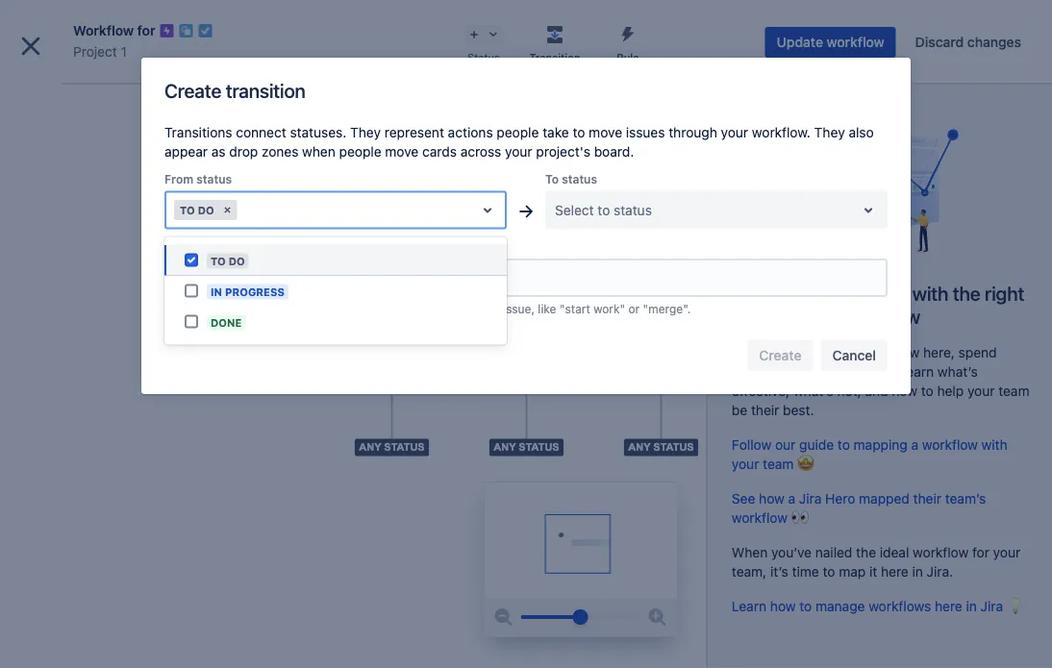 Task type: locate. For each thing, give the bounding box(es) containing it.
transition button
[[519, 19, 592, 65]]

they
[[350, 125, 381, 141], [815, 125, 846, 141]]

1 horizontal spatial map
[[839, 564, 866, 580]]

when
[[302, 144, 336, 160]]

team right the help
[[999, 383, 1030, 399]]

with inside "before you map your workflow here, spend some time with your team. learn what's effective, what's not, and how to help your team be their best."
[[800, 364, 826, 380]]

through
[[669, 125, 718, 141]]

your down cancel
[[830, 364, 857, 380]]

0 horizontal spatial in
[[912, 564, 923, 580]]

an left issue, at top
[[487, 303, 500, 316]]

team,
[[732, 564, 767, 580]]

1 vertical spatial project
[[50, 151, 94, 167]]

Name field
[[167, 261, 886, 295]]

your inside power up your team with the right workflow
[[823, 282, 861, 304]]

1 vertical spatial in
[[966, 599, 977, 615]]

0 vertical spatial here
[[881, 564, 909, 580]]

status up select
[[562, 173, 598, 186]]

2 an from the left
[[487, 303, 500, 316]]

2 vertical spatial with
[[982, 437, 1008, 453]]

1 vertical spatial here
[[935, 599, 963, 615]]

here,
[[924, 345, 955, 361]]

people right action
[[374, 303, 411, 316]]

a right mapping
[[911, 437, 919, 453]]

update workflow button
[[766, 27, 897, 58]]

work"
[[594, 303, 626, 316]]

0 vertical spatial in
[[912, 564, 923, 580]]

1 vertical spatial jira
[[981, 599, 1003, 615]]

1 horizontal spatial their
[[913, 491, 942, 507]]

time down you've
[[792, 564, 819, 580]]

an
[[321, 303, 334, 316], [487, 303, 500, 316]]

0 horizontal spatial with
[[800, 364, 826, 380]]

move down represent
[[385, 144, 419, 160]]

0 horizontal spatial their
[[751, 403, 779, 419]]

to left issue, at top
[[440, 303, 451, 316]]

in
[[211, 286, 222, 298]]

2 vertical spatial to
[[211, 255, 226, 268]]

1 horizontal spatial in
[[966, 599, 977, 615]]

1 vertical spatial for
[[973, 545, 990, 561]]

move up board.
[[589, 125, 623, 141]]

like
[[538, 303, 557, 316]]

0 vertical spatial move
[[589, 125, 623, 141]]

0 horizontal spatial they
[[350, 125, 381, 141]]

their inside "before you map your workflow here, spend some time with your team. learn what's effective, what's not, and how to help your team be their best."
[[751, 403, 779, 419]]

name
[[165, 241, 197, 254], [188, 303, 220, 316]]

with up team's
[[982, 437, 1008, 453]]

what's up best.
[[794, 383, 834, 399]]

select
[[555, 202, 594, 218]]

to right guide
[[838, 437, 850, 453]]

your right up
[[823, 282, 861, 304]]

1 horizontal spatial they
[[815, 125, 846, 141]]

workflow for
[[73, 23, 156, 38]]

1 horizontal spatial do
[[229, 255, 245, 268]]

to inside when you've nailed the ideal workflow for your team, it's time to map it here in jira.
[[823, 564, 835, 580]]

for
[[137, 23, 156, 38], [973, 545, 990, 561]]

team
[[865, 282, 908, 304], [999, 383, 1030, 399], [763, 457, 794, 472]]

2 horizontal spatial with
[[982, 437, 1008, 453]]

best.
[[783, 403, 814, 419]]

0 horizontal spatial do
[[198, 204, 214, 217]]

they left also
[[815, 125, 846, 141]]

your down follow
[[732, 457, 759, 472]]

project down workflow
[[73, 44, 117, 60]]

how right and
[[892, 383, 918, 399]]

in inside when you've nailed the ideal workflow for your team, it's time to map it here in jira.
[[912, 564, 923, 580]]

your inside when you've nailed the ideal workflow for your team, it's time to map it here in jira.
[[993, 545, 1021, 561]]

zones
[[262, 144, 299, 160]]

move left issue, at top
[[455, 303, 484, 316]]

across
[[461, 144, 502, 160]]

discard changes button
[[904, 27, 1034, 58]]

0 vertical spatial a
[[911, 437, 919, 453]]

to down from
[[180, 204, 195, 217]]

2 they from the left
[[815, 125, 846, 141]]

time down the you
[[769, 364, 796, 380]]

hero
[[825, 491, 855, 507]]

map left 'it'
[[839, 564, 866, 580]]

they right statuses.
[[350, 125, 381, 141]]

it's
[[770, 564, 789, 580]]

the
[[953, 282, 981, 304], [856, 545, 876, 561]]

0 vertical spatial as
[[211, 144, 226, 160]]

0 vertical spatial take
[[543, 125, 569, 141]]

in
[[912, 564, 923, 580], [966, 599, 977, 615]]

banner
[[0, 0, 1053, 54]]

what's up the help
[[938, 364, 978, 380]]

0 vertical spatial how
[[892, 383, 918, 399]]

power
[[739, 282, 793, 304]]

for right workflow
[[137, 23, 156, 38]]

transitions
[[165, 125, 232, 141]]

0 vertical spatial the
[[953, 282, 981, 304]]

0 vertical spatial to do
[[180, 204, 214, 217]]

before you map your workflow here, spend some time with your team. learn what's effective, what's not, and how to help your team be their best.
[[732, 345, 1030, 419]]

to down the project's
[[546, 173, 559, 186]]

an left action
[[321, 303, 334, 316]]

mapped
[[859, 491, 910, 507]]

to left the help
[[921, 383, 934, 399]]

0 vertical spatial team
[[865, 282, 908, 304]]

team down the our
[[763, 457, 794, 472]]

take right action
[[414, 303, 437, 316]]

0 vertical spatial with
[[913, 282, 949, 304]]

team inside follow our guide to mapping a workflow with your team
[[763, 457, 794, 472]]

cancel
[[833, 348, 877, 364]]

status right select
[[614, 202, 652, 218]]

to down nailed
[[823, 564, 835, 580]]

0 horizontal spatial an
[[321, 303, 334, 316]]

learn down the team,
[[732, 599, 767, 615]]

how
[[892, 383, 918, 399], [759, 491, 785, 507], [770, 599, 796, 615]]

2 vertical spatial team
[[763, 457, 794, 472]]

cancel button
[[821, 341, 888, 372]]

0 horizontal spatial take
[[414, 303, 437, 316]]

in left 💡
[[966, 599, 977, 615]]

status for do
[[197, 173, 232, 186]]

open image
[[476, 199, 500, 222]]

2 vertical spatial people
[[374, 303, 411, 316]]

2 horizontal spatial team
[[999, 383, 1030, 399]]

status up clear icon
[[197, 173, 232, 186]]

project's
[[536, 144, 591, 160]]

0 vertical spatial jira
[[799, 491, 822, 507]]

1 horizontal spatial an
[[487, 303, 500, 316]]

workflow inside power up your team with the right workflow
[[843, 305, 921, 328]]

1 horizontal spatial a
[[911, 437, 919, 453]]

the up 'it'
[[856, 545, 876, 561]]

their down effective,
[[751, 403, 779, 419]]

transition up connect
[[226, 79, 306, 102]]

add issue type
[[73, 395, 165, 411]]

transition
[[226, 79, 306, 102], [250, 303, 302, 316]]

project down software
[[50, 151, 94, 167]]

1 horizontal spatial as
[[305, 303, 317, 316]]

spend
[[959, 345, 997, 361]]

jira up 👀 at the right
[[799, 491, 822, 507]]

map right the you
[[802, 345, 829, 361]]

workflow inside when you've nailed the ideal workflow for your team, it's time to map it here in jira.
[[913, 545, 969, 561]]

1 vertical spatial with
[[800, 364, 826, 380]]

1 vertical spatial a
[[788, 491, 796, 507]]

1 horizontal spatial jira
[[981, 599, 1003, 615]]

your up "done"
[[223, 303, 247, 316]]

project inside the power up your team with the right workflow dialog
[[73, 44, 117, 60]]

clear image
[[220, 203, 235, 218]]

time inside when you've nailed the ideal workflow for your team, it's time to map it here in jira.
[[792, 564, 819, 580]]

time inside "before you map your workflow here, spend some time with your team. learn what's effective, what's not, and how to help your team be their best."
[[769, 364, 796, 380]]

people
[[497, 125, 539, 141], [339, 144, 382, 160], [374, 303, 411, 316]]

transition down progress
[[250, 303, 302, 316]]

0 vertical spatial time
[[769, 364, 796, 380]]

do left clear icon
[[198, 204, 214, 217]]

take up the project's
[[543, 125, 569, 141]]

take
[[543, 125, 569, 141], [414, 303, 437, 316]]

1 horizontal spatial with
[[913, 282, 949, 304]]

1 vertical spatial the
[[856, 545, 876, 561]]

how inside the see how a jira hero mapped their team's workflow
[[759, 491, 785, 507]]

workflow right update
[[827, 34, 885, 50]]

learn down here,
[[899, 364, 934, 380]]

0 horizontal spatial what's
[[794, 383, 834, 399]]

do up in progress
[[229, 255, 245, 268]]

2 horizontal spatial to
[[546, 173, 559, 186]]

how down it's
[[770, 599, 796, 615]]

0 vertical spatial map
[[802, 345, 829, 361]]

your inside follow our guide to mapping a workflow with your team
[[732, 457, 759, 472]]

2 vertical spatial move
[[455, 303, 484, 316]]

to do
[[180, 204, 214, 217], [211, 255, 245, 268]]

1 vertical spatial as
[[305, 303, 317, 316]]

workflow up team.
[[864, 345, 920, 361]]

0 horizontal spatial the
[[856, 545, 876, 561]]

jira left 💡
[[981, 599, 1003, 615]]

1 horizontal spatial team
[[865, 282, 908, 304]]

2 vertical spatial how
[[770, 599, 796, 615]]

workflow up jira.
[[913, 545, 969, 561]]

issues
[[626, 125, 665, 141]]

to do left clear icon
[[180, 204, 214, 217]]

1 horizontal spatial learn
[[899, 364, 934, 380]]

to up in
[[211, 255, 226, 268]]

1 horizontal spatial status
[[562, 173, 598, 186]]

0 horizontal spatial jira
[[799, 491, 822, 507]]

transitions connect statuses. they represent actions people take to move issues through your workflow. they also appear as drop zones when people move cards across your project's board.
[[165, 125, 875, 160]]

nailed
[[815, 545, 853, 561]]

to inside "before you map your workflow here, spend some time with your team. learn what's effective, what's not, and how to help your team be their best."
[[921, 383, 934, 399]]

your up 'not,'
[[833, 345, 860, 361]]

to
[[546, 173, 559, 186], [180, 204, 195, 217], [211, 255, 226, 268]]

a up 👀 at the right
[[788, 491, 796, 507]]

as left drop
[[211, 144, 226, 160]]

your right across
[[505, 144, 533, 160]]

project settings
[[50, 151, 148, 167]]

1 vertical spatial how
[[759, 491, 785, 507]]

0 vertical spatial learn
[[899, 364, 934, 380]]

0 vertical spatial do
[[198, 204, 214, 217]]

a inside the see how a jira hero mapped their team's workflow
[[788, 491, 796, 507]]

your
[[721, 125, 749, 141], [505, 144, 533, 160], [823, 282, 861, 304], [223, 303, 247, 316], [833, 345, 860, 361], [830, 364, 857, 380], [968, 383, 995, 399], [732, 457, 759, 472], [993, 545, 1021, 561]]

1 vertical spatial people
[[339, 144, 382, 160]]

from status
[[165, 173, 232, 186]]

1 vertical spatial time
[[792, 564, 819, 580]]

jira
[[799, 491, 822, 507], [981, 599, 1003, 615]]

to do up in
[[211, 255, 245, 268]]

Search field
[[687, 11, 880, 42]]

1 vertical spatial to
[[180, 204, 195, 217]]

their left team's
[[913, 491, 942, 507]]

name down in
[[188, 303, 220, 316]]

time
[[769, 364, 796, 380], [792, 564, 819, 580]]

1 horizontal spatial the
[[953, 282, 981, 304]]

1 they from the left
[[350, 125, 381, 141]]

map inside "before you map your workflow here, spend some time with your team. learn what's effective, what's not, and how to help your team be their best."
[[802, 345, 829, 361]]

workflow down see
[[732, 510, 788, 526]]

with up here,
[[913, 282, 949, 304]]

0 vertical spatial their
[[751, 403, 779, 419]]

1 vertical spatial do
[[229, 255, 245, 268]]

0 horizontal spatial status
[[197, 173, 232, 186]]

done
[[211, 317, 242, 329]]

1 vertical spatial team
[[999, 383, 1030, 399]]

workflow inside the see how a jira hero mapped their team's workflow
[[732, 510, 788, 526]]

0 horizontal spatial team
[[763, 457, 794, 472]]

as
[[211, 144, 226, 160], [305, 303, 317, 316]]

people up across
[[497, 125, 539, 141]]

up
[[797, 282, 819, 304]]

project
[[73, 44, 117, 60], [50, 151, 94, 167]]

workflow up cancel
[[843, 305, 921, 328]]

0 vertical spatial for
[[137, 23, 156, 38]]

the inside when you've nailed the ideal workflow for your team, it's time to map it here in jira.
[[856, 545, 876, 561]]

or
[[629, 303, 640, 316]]

how right see
[[759, 491, 785, 507]]

here down jira.
[[935, 599, 963, 615]]

1 vertical spatial map
[[839, 564, 866, 580]]

guide
[[799, 437, 834, 453]]

workflow down the help
[[922, 437, 978, 453]]

you're in the workflow viewfinder, use the arrow keys to move it element
[[484, 483, 677, 599]]

1 horizontal spatial move
[[455, 303, 484, 316]]

0 horizontal spatial as
[[211, 144, 226, 160]]

your right the help
[[968, 383, 995, 399]]

project settings link
[[8, 140, 223, 178]]

close workflow editor image
[[15, 31, 46, 62]]

to inside 'transitions connect statuses. they represent actions people take to move issues through your workflow. they also appear as drop zones when people move cards across your project's board.'
[[573, 125, 586, 141]]

0 horizontal spatial move
[[385, 144, 419, 160]]

jira software image
[[50, 15, 73, 38], [50, 15, 73, 38]]

0 vertical spatial project
[[73, 44, 117, 60]]

1 horizontal spatial take
[[543, 125, 569, 141]]

people right "when"
[[339, 144, 382, 160]]

when
[[732, 545, 768, 561]]

with inside power up your team with the right workflow
[[913, 282, 949, 304]]

map
[[802, 345, 829, 361], [839, 564, 866, 580]]

to up the project's
[[573, 125, 586, 141]]

1 vertical spatial learn
[[732, 599, 767, 615]]

your up 💡
[[993, 545, 1021, 561]]

1
[[121, 44, 127, 60]]

manage
[[816, 599, 865, 615]]

1 horizontal spatial what's
[[938, 364, 978, 380]]

1 horizontal spatial for
[[973, 545, 990, 561]]

team.
[[861, 364, 896, 380]]

0 horizontal spatial map
[[802, 345, 829, 361]]

team up cancel
[[865, 282, 908, 304]]

1 vertical spatial what's
[[794, 383, 834, 399]]

project
[[110, 105, 148, 118]]

1 vertical spatial their
[[913, 491, 942, 507]]

workflow inside the update workflow button
[[827, 34, 885, 50]]

for down team's
[[973, 545, 990, 561]]

the left the right
[[953, 282, 981, 304]]

0 horizontal spatial a
[[788, 491, 796, 507]]

as left action
[[305, 303, 317, 316]]

0 horizontal spatial here
[[881, 564, 909, 580]]

see
[[732, 491, 755, 507]]

status
[[468, 51, 500, 64]]

name up tip:
[[165, 241, 197, 254]]

in left jira.
[[912, 564, 923, 580]]

here down ideal
[[881, 564, 909, 580]]

their inside the see how a jira hero mapped their team's workflow
[[913, 491, 942, 507]]

with up best.
[[800, 364, 826, 380]]



Task type: vqa. For each thing, say whether or not it's contained in the screenshot.
Code snippet image
no



Task type: describe. For each thing, give the bounding box(es) containing it.
1 vertical spatial name
[[188, 303, 220, 316]]

how inside "before you map your workflow here, spend some time with your team. learn what's effective, what's not, and how to help your team be their best."
[[892, 383, 918, 399]]

when you've nailed the ideal workflow for your team, it's time to map it here in jira.
[[732, 545, 1021, 580]]

team inside power up your team with the right workflow
[[865, 282, 908, 304]]

rule
[[617, 51, 640, 64]]

you
[[776, 345, 799, 361]]

workflow
[[73, 23, 134, 38]]

before
[[732, 345, 773, 361]]

how for see how a jira hero mapped their team's workflow
[[759, 491, 785, 507]]

our
[[775, 437, 796, 453]]

see how a jira hero mapped their team's workflow
[[732, 491, 986, 526]]

it
[[870, 564, 878, 580]]

take inside 'transitions connect statuses. they represent actions people take to move issues through your workflow. they also appear as drop zones when people move cards across your project's board.'
[[543, 125, 569, 141]]

progress
[[225, 286, 285, 298]]

follow
[[732, 437, 772, 453]]

open image
[[858, 199, 881, 222]]

type
[[137, 395, 165, 411]]

💡
[[1007, 599, 1021, 615]]

how for learn how to manage workflows here in jira 💡
[[770, 599, 796, 615]]

not,
[[837, 383, 862, 399]]

add
[[73, 395, 98, 411]]

add issue type group
[[8, 186, 223, 434]]

learn how to manage workflows here in jira 💡
[[732, 599, 1021, 615]]

map inside when you've nailed the ideal workflow for your team, it's time to map it here in jira.
[[839, 564, 866, 580]]

2 horizontal spatial status
[[614, 202, 652, 218]]

team's
[[945, 491, 986, 507]]

help
[[937, 383, 964, 399]]

transition
[[530, 51, 581, 64]]

with inside follow our guide to mapping a workflow with your team
[[982, 437, 1008, 453]]

to right select
[[598, 202, 611, 218]]

create transition dialog
[[141, 58, 911, 395]]

issue
[[102, 395, 134, 411]]

statuses.
[[290, 125, 347, 141]]

0 horizontal spatial to
[[180, 204, 195, 217]]

🤩
[[798, 457, 811, 472]]

to left 'manage'
[[800, 599, 812, 615]]

power up your team with the right workflow
[[739, 282, 1025, 328]]

project for project 1
[[73, 44, 117, 60]]

some
[[732, 364, 766, 380]]

board.
[[595, 144, 635, 160]]

rule button
[[592, 19, 665, 65]]

0 vertical spatial name
[[165, 241, 197, 254]]

here inside when you've nailed the ideal workflow for your team, it's time to map it here in jira.
[[881, 564, 909, 580]]

zoom in image
[[646, 606, 669, 629]]

jira inside the see how a jira hero mapped their team's workflow
[[799, 491, 822, 507]]

the inside power up your team with the right workflow
[[953, 282, 981, 304]]

update
[[777, 34, 824, 50]]

create
[[165, 79, 221, 102]]

you've
[[771, 545, 812, 561]]

tip:
[[165, 303, 185, 316]]

mapping
[[854, 437, 908, 453]]

software
[[58, 105, 106, 118]]

workflow inside follow our guide to mapping a workflow with your team
[[922, 437, 978, 453]]

as inside 'transitions connect statuses. they represent actions people take to move issues through your workflow. they also appear as drop zones when people move cards across your project's board.'
[[211, 144, 226, 160]]

also
[[849, 125, 875, 141]]

👀
[[791, 510, 805, 526]]

from
[[165, 173, 194, 186]]

connect
[[236, 125, 287, 141]]

a inside follow our guide to mapping a workflow with your team
[[911, 437, 919, 453]]

in progress
[[211, 286, 285, 298]]

power up your team with the right workflow dialog
[[0, 0, 1053, 669]]

action
[[337, 303, 371, 316]]

update workflow
[[777, 34, 885, 50]]

discard
[[916, 34, 965, 50]]

appear
[[165, 144, 208, 160]]

0 horizontal spatial learn
[[732, 599, 767, 615]]

jira.
[[927, 564, 953, 580]]

0 vertical spatial what's
[[938, 364, 978, 380]]

1 vertical spatial move
[[385, 144, 419, 160]]

changes
[[968, 34, 1022, 50]]

ideal
[[880, 545, 909, 561]]

software project
[[58, 105, 148, 118]]

cards
[[423, 144, 457, 160]]

workflow.
[[753, 125, 811, 141]]

0 vertical spatial people
[[497, 125, 539, 141]]

1 an from the left
[[321, 303, 334, 316]]

drop
[[229, 144, 258, 160]]

2 horizontal spatial move
[[589, 125, 623, 141]]

zoom out image
[[492, 606, 515, 629]]

project 1
[[73, 44, 127, 60]]

workflows
[[869, 599, 931, 615]]

1 vertical spatial transition
[[250, 303, 302, 316]]

learn inside "before you map your workflow here, spend some time with your team. learn what's effective, what's not, and how to help your team be their best."
[[899, 364, 934, 380]]

select to status
[[555, 202, 652, 218]]

for inside when you've nailed the ideal workflow for your team, it's time to map it here in jira.
[[973, 545, 990, 561]]

1 horizontal spatial to
[[211, 255, 226, 268]]

discard changes
[[916, 34, 1022, 50]]

be
[[732, 403, 748, 419]]

project for project settings
[[50, 151, 94, 167]]

your right through
[[721, 125, 749, 141]]

actions
[[448, 125, 493, 141]]

0 horizontal spatial for
[[137, 23, 156, 38]]

tip: name your transition as an action people take to move an issue, like "start work" or "merge".
[[165, 303, 691, 316]]

0 vertical spatial to
[[546, 173, 559, 186]]

do inside create transition dialog
[[198, 204, 214, 217]]

workflow inside "before you map your workflow here, spend some time with your team. learn what's effective, what's not, and how to help your team be their best."
[[864, 345, 920, 361]]

primary element
[[12, 0, 687, 53]]

create transition
[[165, 79, 306, 102]]

project 1 link
[[73, 40, 127, 64]]

team inside "before you map your workflow here, spend some time with your team. learn what's effective, what's not, and how to help your team be their best."
[[999, 383, 1030, 399]]

to status
[[546, 173, 598, 186]]

"start
[[560, 303, 591, 316]]

settings
[[98, 151, 148, 167]]

"merge".
[[643, 303, 691, 316]]

From status text field
[[241, 201, 245, 220]]

1 vertical spatial to do
[[211, 255, 245, 268]]

1 vertical spatial take
[[414, 303, 437, 316]]

and
[[865, 383, 888, 399]]

issue,
[[504, 303, 535, 316]]

0 vertical spatial transition
[[226, 79, 306, 102]]

add issue type button
[[8, 384, 223, 423]]

follow our guide to mapping a workflow with your team
[[732, 437, 1008, 472]]

to do inside create transition dialog
[[180, 204, 214, 217]]

right
[[985, 282, 1025, 304]]

To status text field
[[555, 201, 559, 220]]

to inside follow our guide to mapping a workflow with your team
[[838, 437, 850, 453]]

Zoom level range field
[[521, 599, 640, 637]]

1 horizontal spatial here
[[935, 599, 963, 615]]

status for to
[[562, 173, 598, 186]]



